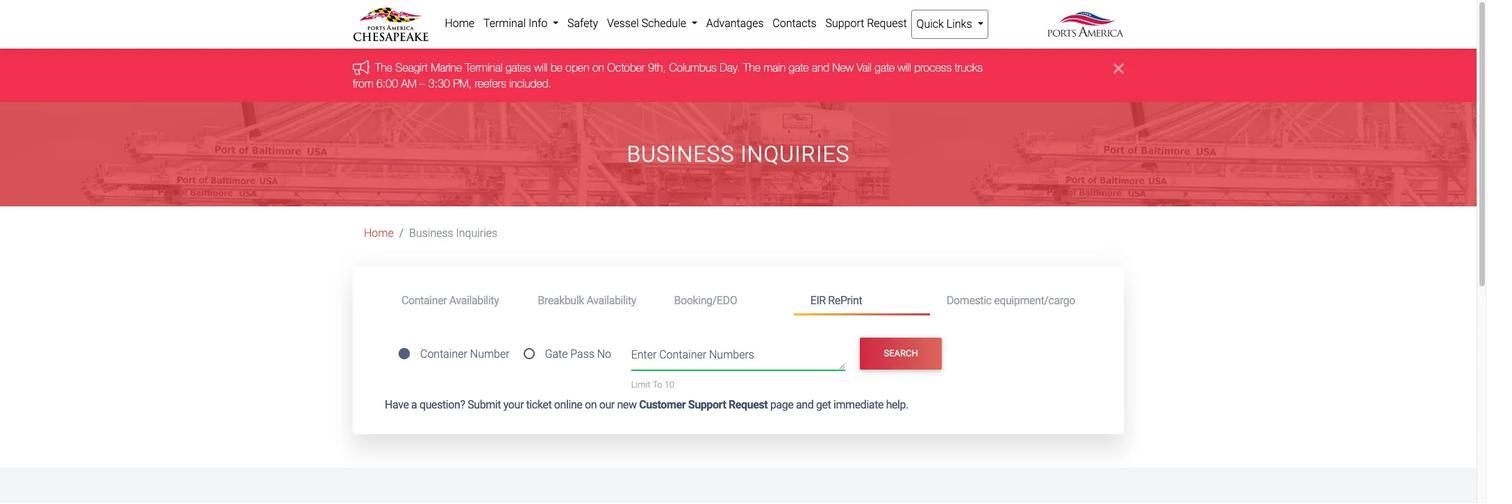 Task type: vqa. For each thing, say whether or not it's contained in the screenshot.
phone
no



Task type: locate. For each thing, give the bounding box(es) containing it.
0 horizontal spatial support
[[688, 398, 727, 411]]

1 horizontal spatial home
[[445, 17, 475, 30]]

1 vertical spatial request
[[729, 398, 768, 411]]

home
[[445, 17, 475, 30], [364, 227, 394, 240]]

be
[[551, 61, 563, 74]]

1 vertical spatial terminal
[[465, 61, 503, 74]]

close image
[[1114, 60, 1124, 77]]

help.
[[886, 398, 909, 411]]

1 horizontal spatial support
[[826, 17, 865, 30]]

on inside the seagirt marine terminal gates will be open on october 9th, columbus day. the main gate and new vail gate will process trucks from 6:00 am – 3:30 pm, reefers included.
[[593, 61, 604, 74]]

terminal left info
[[484, 17, 526, 30]]

availability for breakbulk availability
[[587, 294, 637, 307]]

1 vertical spatial home
[[364, 227, 394, 240]]

0 vertical spatial and
[[812, 61, 830, 74]]

on right open
[[593, 61, 604, 74]]

bullhorn image
[[353, 60, 375, 75]]

breakbulk availability link
[[521, 288, 658, 313]]

gate pass no
[[545, 348, 612, 361]]

gate right main
[[789, 61, 809, 74]]

9th,
[[648, 61, 666, 74]]

vessel schedule
[[607, 17, 689, 30]]

have
[[385, 398, 409, 411]]

october
[[608, 61, 645, 74]]

request
[[867, 17, 907, 30], [729, 398, 768, 411]]

0 vertical spatial request
[[867, 17, 907, 30]]

the up "6:00"
[[375, 61, 393, 74]]

new
[[617, 398, 637, 411]]

the
[[375, 61, 393, 74], [744, 61, 761, 74]]

marine
[[431, 61, 462, 74]]

terminal inside the seagirt marine terminal gates will be open on october 9th, columbus day. the main gate and new vail gate will process trucks from 6:00 am – 3:30 pm, reefers included.
[[465, 61, 503, 74]]

inquiries
[[741, 141, 850, 167], [456, 227, 498, 240]]

1 horizontal spatial gate
[[875, 61, 895, 74]]

support request
[[826, 17, 907, 30]]

support right customer
[[688, 398, 727, 411]]

request left quick
[[867, 17, 907, 30]]

info
[[529, 17, 548, 30]]

customer
[[639, 398, 686, 411]]

container for container availability
[[402, 294, 447, 307]]

have a question? submit your ticket online on our new customer support request page and get immediate help.
[[385, 398, 909, 411]]

1 horizontal spatial home link
[[441, 10, 479, 38]]

0 vertical spatial home link
[[441, 10, 479, 38]]

container number
[[420, 348, 510, 361]]

vessel
[[607, 17, 639, 30]]

1 availability from the left
[[450, 294, 499, 307]]

availability
[[450, 294, 499, 307], [587, 294, 637, 307]]

availability up the container number
[[450, 294, 499, 307]]

terminal info
[[484, 17, 550, 30]]

0 horizontal spatial gate
[[789, 61, 809, 74]]

1 horizontal spatial will
[[898, 61, 912, 74]]

eir reprint
[[811, 294, 863, 307]]

1 horizontal spatial the
[[744, 61, 761, 74]]

0 horizontal spatial home
[[364, 227, 394, 240]]

support
[[826, 17, 865, 30], [688, 398, 727, 411]]

1 vertical spatial on
[[585, 398, 597, 411]]

10
[[665, 379, 675, 390]]

availability right breakbulk
[[587, 294, 637, 307]]

trucks
[[955, 61, 983, 74]]

0 horizontal spatial availability
[[450, 294, 499, 307]]

and left new
[[812, 61, 830, 74]]

0 horizontal spatial the
[[375, 61, 393, 74]]

0 vertical spatial inquiries
[[741, 141, 850, 167]]

Enter Container Numbers text field
[[631, 347, 846, 370]]

request left page
[[729, 398, 768, 411]]

container up the container number
[[402, 294, 447, 307]]

a
[[411, 398, 417, 411]]

gate
[[789, 61, 809, 74], [875, 61, 895, 74]]

0 horizontal spatial business inquiries
[[409, 227, 498, 240]]

get
[[816, 398, 831, 411]]

availability for container availability
[[450, 294, 499, 307]]

container
[[402, 294, 447, 307], [420, 348, 468, 361], [660, 348, 707, 361]]

2 availability from the left
[[587, 294, 637, 307]]

container left number
[[420, 348, 468, 361]]

1 vertical spatial support
[[688, 398, 727, 411]]

1 vertical spatial business inquiries
[[409, 227, 498, 240]]

gate right vail
[[875, 61, 895, 74]]

1 horizontal spatial business inquiries
[[627, 141, 850, 167]]

limit to 10
[[631, 379, 675, 390]]

1 vertical spatial business
[[409, 227, 454, 240]]

page
[[771, 398, 794, 411]]

will left process
[[898, 61, 912, 74]]

search button
[[861, 338, 942, 370]]

home for the bottom home link
[[364, 227, 394, 240]]

0 vertical spatial on
[[593, 61, 604, 74]]

schedule
[[642, 17, 687, 30]]

ticket
[[526, 398, 552, 411]]

included.
[[510, 77, 552, 89]]

reprint
[[829, 294, 863, 307]]

submit
[[468, 398, 501, 411]]

home link
[[441, 10, 479, 38], [364, 227, 394, 240]]

enter
[[631, 348, 657, 361]]

links
[[947, 17, 973, 31]]

0 horizontal spatial will
[[534, 61, 548, 74]]

seagirt
[[396, 61, 428, 74]]

container for container number
[[420, 348, 468, 361]]

reefers
[[475, 77, 507, 89]]

numbers
[[710, 348, 755, 361]]

terminal info link
[[479, 10, 563, 38]]

1 horizontal spatial inquiries
[[741, 141, 850, 167]]

6:00
[[377, 77, 398, 89]]

on left our
[[585, 398, 597, 411]]

0 horizontal spatial home link
[[364, 227, 394, 240]]

terminal
[[484, 17, 526, 30], [465, 61, 503, 74]]

business
[[627, 141, 735, 167], [409, 227, 454, 240]]

the right day.
[[744, 61, 761, 74]]

the seagirt marine terminal gates will be open on october 9th, columbus day. the main gate and new vail gate will process trucks from 6:00 am – 3:30 pm, reefers included. alert
[[0, 49, 1477, 102]]

1 horizontal spatial business
[[627, 141, 735, 167]]

0 horizontal spatial inquiries
[[456, 227, 498, 240]]

equipment/cargo
[[995, 294, 1076, 307]]

1 the from the left
[[375, 61, 393, 74]]

and left get
[[796, 398, 814, 411]]

and
[[812, 61, 830, 74], [796, 398, 814, 411]]

1 horizontal spatial availability
[[587, 294, 637, 307]]

support up new
[[826, 17, 865, 30]]

breakbulk
[[538, 294, 584, 307]]

0 horizontal spatial business
[[409, 227, 454, 240]]

0 vertical spatial home
[[445, 17, 475, 30]]

terminal up the reefers
[[465, 61, 503, 74]]

eir
[[811, 294, 826, 307]]

2 the from the left
[[744, 61, 761, 74]]

0 vertical spatial business
[[627, 141, 735, 167]]

on
[[593, 61, 604, 74], [585, 398, 597, 411]]

will left be
[[534, 61, 548, 74]]

0 vertical spatial terminal
[[484, 17, 526, 30]]

business inquiries
[[627, 141, 850, 167], [409, 227, 498, 240]]

0 vertical spatial support
[[826, 17, 865, 30]]

enter container numbers
[[631, 348, 755, 361]]

container up 10
[[660, 348, 707, 361]]

will
[[534, 61, 548, 74], [898, 61, 912, 74]]

support request link
[[821, 10, 912, 38]]



Task type: describe. For each thing, give the bounding box(es) containing it.
gates
[[506, 61, 531, 74]]

limit
[[631, 379, 651, 390]]

no
[[597, 348, 612, 361]]

1 vertical spatial home link
[[364, 227, 394, 240]]

container availability
[[402, 294, 499, 307]]

eir reprint link
[[794, 288, 930, 315]]

1 vertical spatial inquiries
[[456, 227, 498, 240]]

1 gate from the left
[[789, 61, 809, 74]]

domestic equipment/cargo
[[947, 294, 1076, 307]]

your
[[504, 398, 524, 411]]

domestic
[[947, 294, 992, 307]]

1 vertical spatial and
[[796, 398, 814, 411]]

2 will from the left
[[898, 61, 912, 74]]

2 gate from the left
[[875, 61, 895, 74]]

process
[[915, 61, 952, 74]]

pm,
[[453, 77, 472, 89]]

number
[[470, 348, 510, 361]]

3:30
[[429, 77, 450, 89]]

safety
[[568, 17, 598, 30]]

vail
[[857, 61, 872, 74]]

quick links
[[917, 17, 975, 31]]

the seagirt marine terminal gates will be open on october 9th, columbus day. the main gate and new vail gate will process trucks from 6:00 am – 3:30 pm, reefers included. link
[[353, 61, 983, 89]]

day.
[[720, 61, 741, 74]]

and inside the seagirt marine terminal gates will be open on october 9th, columbus day. the main gate and new vail gate will process trucks from 6:00 am – 3:30 pm, reefers included.
[[812, 61, 830, 74]]

–
[[420, 77, 426, 89]]

container availability link
[[385, 288, 521, 313]]

quick links link
[[912, 10, 989, 39]]

quick
[[917, 17, 944, 31]]

main
[[764, 61, 786, 74]]

our
[[600, 398, 615, 411]]

1 horizontal spatial request
[[867, 17, 907, 30]]

booking/edo
[[674, 294, 738, 307]]

am
[[401, 77, 417, 89]]

pass
[[571, 348, 595, 361]]

question?
[[420, 398, 465, 411]]

advantages
[[707, 17, 764, 30]]

vessel schedule link
[[603, 10, 702, 38]]

search
[[884, 348, 919, 359]]

contacts link
[[769, 10, 821, 38]]

online
[[554, 398, 583, 411]]

advantages link
[[702, 10, 769, 38]]

the seagirt marine terminal gates will be open on october 9th, columbus day. the main gate and new vail gate will process trucks from 6:00 am – 3:30 pm, reefers included.
[[353, 61, 983, 89]]

columbus
[[669, 61, 717, 74]]

gate
[[545, 348, 568, 361]]

safety link
[[563, 10, 603, 38]]

immediate
[[834, 398, 884, 411]]

domestic equipment/cargo link
[[930, 288, 1092, 313]]

breakbulk availability
[[538, 294, 637, 307]]

0 vertical spatial business inquiries
[[627, 141, 850, 167]]

home for topmost home link
[[445, 17, 475, 30]]

booking/edo link
[[658, 288, 794, 313]]

0 horizontal spatial request
[[729, 398, 768, 411]]

new
[[833, 61, 854, 74]]

open
[[566, 61, 590, 74]]

contacts
[[773, 17, 817, 30]]

customer support request link
[[639, 398, 768, 411]]

1 will from the left
[[534, 61, 548, 74]]

from
[[353, 77, 373, 89]]

to
[[653, 379, 663, 390]]



